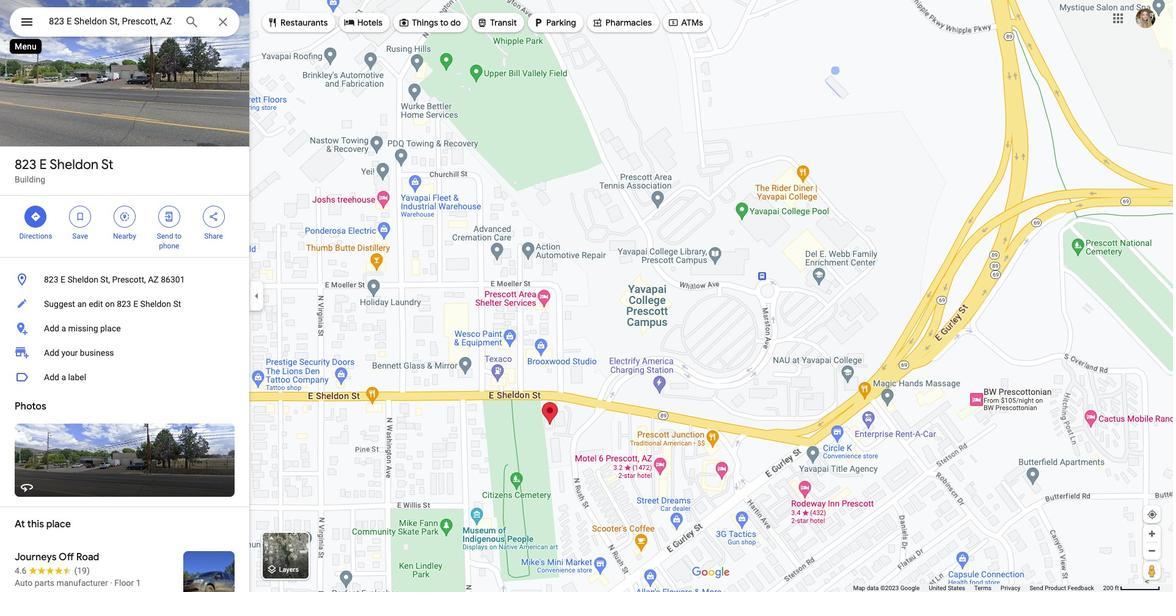 Task type: vqa. For each thing, say whether or not it's contained in the screenshot.


Task type: locate. For each thing, give the bounding box(es) containing it.
e
[[39, 156, 47, 174], [61, 275, 65, 285], [133, 299, 138, 309]]

1 vertical spatial place
[[46, 519, 71, 531]]

a inside button
[[61, 324, 66, 334]]

an
[[77, 299, 87, 309]]

send inside send to phone
[[157, 232, 173, 241]]

nearby
[[113, 232, 136, 241]]

1 add from the top
[[44, 324, 59, 334]]

footer
[[853, 585, 1103, 593]]

a
[[61, 324, 66, 334], [61, 373, 66, 382]]


[[344, 16, 355, 29]]

a left label
[[61, 373, 66, 382]]

auto parts manufacturer · floor 1
[[15, 579, 141, 588]]

0 vertical spatial e
[[39, 156, 47, 174]]

hotels
[[357, 17, 383, 28]]

send for send to phone
[[157, 232, 173, 241]]

e inside button
[[61, 275, 65, 285]]

building
[[15, 175, 45, 185]]

2 add from the top
[[44, 348, 59, 358]]

©2023
[[880, 585, 899, 592]]

st
[[101, 156, 113, 174], [173, 299, 181, 309]]

business
[[80, 348, 114, 358]]

0 vertical spatial sheldon
[[50, 156, 98, 174]]

a for missing
[[61, 324, 66, 334]]

1 vertical spatial 823
[[44, 275, 58, 285]]

edit
[[89, 299, 103, 309]]

add left your
[[44, 348, 59, 358]]

a for label
[[61, 373, 66, 382]]

sheldon inside 823 e sheldon st building
[[50, 156, 98, 174]]

sheldon inside button
[[67, 275, 98, 285]]

privacy
[[1001, 585, 1020, 592]]

e up building
[[39, 156, 47, 174]]

0 horizontal spatial to
[[175, 232, 181, 241]]

1 horizontal spatial to
[[440, 17, 448, 28]]

1 horizontal spatial send
[[1030, 585, 1043, 592]]


[[119, 210, 130, 224]]

your
[[61, 348, 78, 358]]

1 vertical spatial send
[[1030, 585, 1043, 592]]

zoom out image
[[1147, 547, 1157, 556]]

1 a from the top
[[61, 324, 66, 334]]

send product feedback button
[[1030, 585, 1094, 593]]

place inside button
[[100, 324, 121, 334]]

sheldon up  on the left
[[50, 156, 98, 174]]

2 horizontal spatial 823
[[117, 299, 131, 309]]

823 up suggest
[[44, 275, 58, 285]]

2 vertical spatial 823
[[117, 299, 131, 309]]

0 vertical spatial to
[[440, 17, 448, 28]]

0 horizontal spatial 823
[[15, 156, 36, 174]]


[[267, 16, 278, 29]]

0 vertical spatial st
[[101, 156, 113, 174]]

google maps element
[[0, 0, 1173, 593]]

do
[[450, 17, 461, 28]]

journeys off road
[[15, 552, 99, 564]]

terms
[[974, 585, 992, 592]]

4.6
[[15, 566, 27, 576]]

add for add your business
[[44, 348, 59, 358]]

1 vertical spatial e
[[61, 275, 65, 285]]

send left product
[[1030, 585, 1043, 592]]

add inside button
[[44, 324, 59, 334]]


[[164, 210, 175, 224]]

place right this
[[46, 519, 71, 531]]

0 vertical spatial a
[[61, 324, 66, 334]]

feedback
[[1068, 585, 1094, 592]]

823 for st
[[15, 156, 36, 174]]

 search field
[[10, 7, 240, 39]]

missing
[[68, 324, 98, 334]]

to left the "do"
[[440, 17, 448, 28]]

sheldon inside button
[[140, 299, 171, 309]]

2 vertical spatial add
[[44, 373, 59, 382]]

a left "missing"
[[61, 324, 66, 334]]

add down suggest
[[44, 324, 59, 334]]

0 horizontal spatial st
[[101, 156, 113, 174]]

None field
[[49, 14, 175, 29]]

add left label
[[44, 373, 59, 382]]

1 vertical spatial add
[[44, 348, 59, 358]]

footer containing map data ©2023 google
[[853, 585, 1103, 593]]

suggest an edit on 823 e sheldon st
[[44, 299, 181, 309]]

823 right on
[[117, 299, 131, 309]]

send
[[157, 232, 173, 241], [1030, 585, 1043, 592]]

1 vertical spatial sheldon
[[67, 275, 98, 285]]

add your business link
[[0, 341, 249, 365]]

add inside "button"
[[44, 373, 59, 382]]

e inside button
[[133, 299, 138, 309]]

united
[[929, 585, 946, 592]]

 parking
[[533, 16, 576, 29]]

road
[[76, 552, 99, 564]]

prescott,
[[112, 275, 146, 285]]

map
[[853, 585, 865, 592]]

200 ft button
[[1103, 585, 1160, 592]]

journeys
[[15, 552, 57, 564]]

parking
[[546, 17, 576, 28]]

823 inside 823 e sheldon st building
[[15, 156, 36, 174]]

2 vertical spatial sheldon
[[140, 299, 171, 309]]


[[208, 210, 219, 224]]

(19)
[[74, 566, 90, 576]]

sheldon for st,
[[67, 275, 98, 285]]

e up suggest
[[61, 275, 65, 285]]

1 vertical spatial st
[[173, 299, 181, 309]]

1 horizontal spatial 823
[[44, 275, 58, 285]]

to up phone
[[175, 232, 181, 241]]

to
[[440, 17, 448, 28], [175, 232, 181, 241]]

1 horizontal spatial e
[[61, 275, 65, 285]]

a inside "button"
[[61, 373, 66, 382]]

floor
[[114, 579, 134, 588]]

product
[[1045, 585, 1066, 592]]

1 horizontal spatial place
[[100, 324, 121, 334]]

823 e sheldon st, prescott, az 86301 button
[[0, 268, 249, 292]]

sheldon left st, at the left top of page
[[67, 275, 98, 285]]

send inside button
[[1030, 585, 1043, 592]]

e inside 823 e sheldon st building
[[39, 156, 47, 174]]

sheldon
[[50, 156, 98, 174], [67, 275, 98, 285], [140, 299, 171, 309]]

·
[[110, 579, 112, 588]]

200 ft
[[1103, 585, 1119, 592]]

1 vertical spatial a
[[61, 373, 66, 382]]

823
[[15, 156, 36, 174], [44, 275, 58, 285], [117, 299, 131, 309]]

show your location image
[[1147, 510, 1158, 521]]

actions for 823 e sheldon st region
[[0, 196, 249, 257]]

label
[[68, 373, 86, 382]]

send to phone
[[157, 232, 181, 250]]

united states button
[[929, 585, 965, 593]]

0 vertical spatial send
[[157, 232, 173, 241]]

add for add a label
[[44, 373, 59, 382]]

this
[[27, 519, 44, 531]]

2 a from the top
[[61, 373, 66, 382]]

1 horizontal spatial st
[[173, 299, 181, 309]]


[[533, 16, 544, 29]]

0 vertical spatial add
[[44, 324, 59, 334]]

2 horizontal spatial e
[[133, 299, 138, 309]]

send up phone
[[157, 232, 173, 241]]

parts
[[35, 579, 54, 588]]

0 vertical spatial 823
[[15, 156, 36, 174]]

3 add from the top
[[44, 373, 59, 382]]

0 vertical spatial place
[[100, 324, 121, 334]]

place
[[100, 324, 121, 334], [46, 519, 71, 531]]

place down on
[[100, 324, 121, 334]]

0 horizontal spatial place
[[46, 519, 71, 531]]

on
[[105, 299, 115, 309]]

pharmacies
[[605, 17, 652, 28]]

things
[[412, 17, 438, 28]]

1 vertical spatial to
[[175, 232, 181, 241]]

823 inside button
[[44, 275, 58, 285]]

823 inside button
[[117, 299, 131, 309]]

86301
[[161, 275, 185, 285]]

0 horizontal spatial send
[[157, 232, 173, 241]]

data
[[867, 585, 879, 592]]

e down the prescott,
[[133, 299, 138, 309]]

sheldon down az on the top of page
[[140, 299, 171, 309]]

auto
[[15, 579, 33, 588]]

0 horizontal spatial e
[[39, 156, 47, 174]]

2 vertical spatial e
[[133, 299, 138, 309]]

add
[[44, 324, 59, 334], [44, 348, 59, 358], [44, 373, 59, 382]]

823 up building
[[15, 156, 36, 174]]



Task type: describe. For each thing, give the bounding box(es) containing it.
823 e sheldon st building
[[15, 156, 113, 185]]


[[75, 210, 86, 224]]

823 e sheldon st main content
[[0, 0, 249, 593]]

az
[[148, 275, 159, 285]]

st inside 823 e sheldon st building
[[101, 156, 113, 174]]

823 E Sheldon St, Prescott, AZ 86301 field
[[10, 7, 240, 37]]

photos
[[15, 401, 46, 413]]


[[20, 13, 34, 31]]

 hotels
[[344, 16, 383, 29]]


[[668, 16, 679, 29]]

e for st
[[39, 156, 47, 174]]


[[477, 16, 488, 29]]

layers
[[279, 567, 299, 575]]

st,
[[100, 275, 110, 285]]

collapse side panel image
[[250, 290, 263, 303]]

823 for st,
[[44, 275, 58, 285]]

 transit
[[477, 16, 517, 29]]

at this place
[[15, 519, 71, 531]]

 pharmacies
[[592, 16, 652, 29]]

footer inside google maps element
[[853, 585, 1103, 593]]

united states
[[929, 585, 965, 592]]

show street view coverage image
[[1143, 562, 1161, 580]]


[[398, 16, 409, 29]]

transit
[[490, 17, 517, 28]]

1
[[136, 579, 141, 588]]

to inside send to phone
[[175, 232, 181, 241]]

restaurants
[[280, 17, 328, 28]]

phone
[[159, 242, 179, 250]]

200
[[1103, 585, 1113, 592]]

at
[[15, 519, 25, 531]]


[[30, 210, 41, 224]]


[[592, 16, 603, 29]]

ft
[[1115, 585, 1119, 592]]

sheldon for st
[[50, 156, 98, 174]]

atms
[[681, 17, 703, 28]]

add for add a missing place
[[44, 324, 59, 334]]

to inside the  things to do
[[440, 17, 448, 28]]

states
[[948, 585, 965, 592]]

map data ©2023 google
[[853, 585, 920, 592]]

google account: michelle dermenjian  
(michelle.dermenjian@adept.ai) image
[[1136, 8, 1155, 28]]

 restaurants
[[267, 16, 328, 29]]

e for st,
[[61, 275, 65, 285]]

directions
[[19, 232, 52, 241]]

privacy button
[[1001, 585, 1020, 593]]

send for send product feedback
[[1030, 585, 1043, 592]]

 atms
[[668, 16, 703, 29]]

add a label button
[[0, 365, 249, 390]]

send product feedback
[[1030, 585, 1094, 592]]

none field inside 823 e sheldon st, prescott, az 86301 field
[[49, 14, 175, 29]]

off
[[59, 552, 74, 564]]

add a missing place button
[[0, 316, 249, 341]]

4.6 stars 19 reviews image
[[15, 565, 90, 577]]

google
[[900, 585, 920, 592]]

add your business
[[44, 348, 114, 358]]

add a label
[[44, 373, 86, 382]]

terms button
[[974, 585, 992, 593]]

share
[[204, 232, 223, 241]]

823 e sheldon st, prescott, az 86301
[[44, 275, 185, 285]]

st inside suggest an edit on 823 e sheldon st button
[[173, 299, 181, 309]]

 things to do
[[398, 16, 461, 29]]

suggest
[[44, 299, 75, 309]]

save
[[72, 232, 88, 241]]

add a missing place
[[44, 324, 121, 334]]

manufacturer
[[56, 579, 108, 588]]

zoom in image
[[1147, 530, 1157, 539]]

suggest an edit on 823 e sheldon st button
[[0, 292, 249, 316]]

 button
[[10, 7, 44, 39]]



